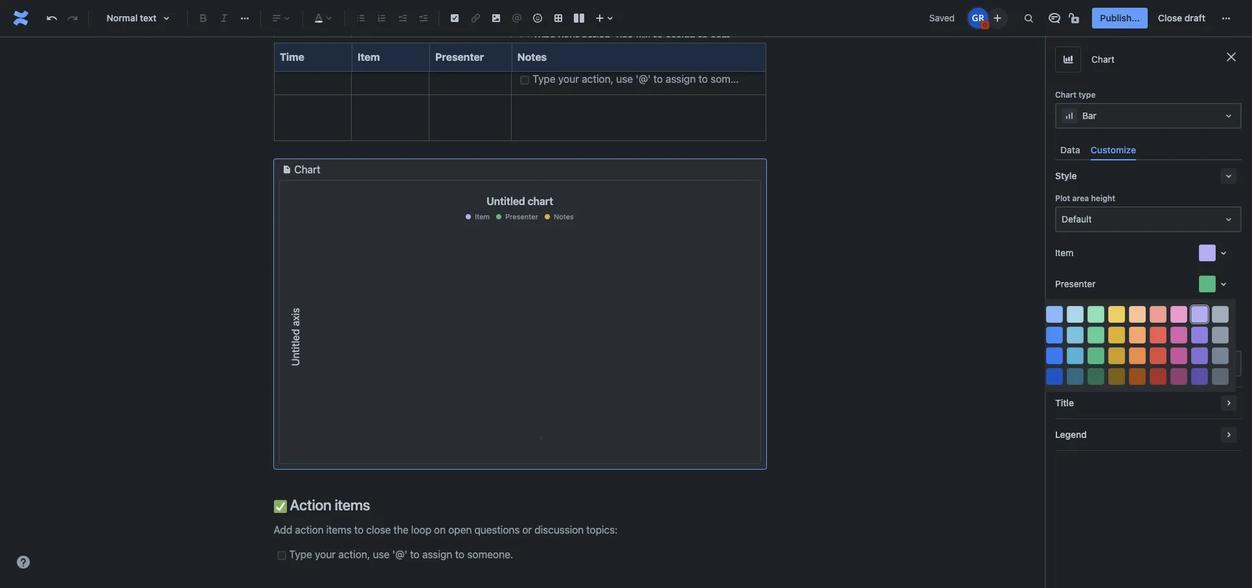 Task type: vqa. For each thing, say whether or not it's contained in the screenshot.
Darker Blue radio
yes



Task type: locate. For each thing, give the bounding box(es) containing it.
confluence image
[[10, 8, 31, 28], [10, 8, 31, 28]]

Dark Red radio
[[1150, 327, 1167, 344]]

tab list
[[1055, 139, 1242, 161]]

expand image for title
[[1221, 396, 1236, 411]]

default
[[1062, 214, 1092, 225]]

collapse image
[[1221, 169, 1236, 184]]

italic ⌘i image
[[216, 10, 232, 26]]

:white_check_mark: image
[[274, 500, 287, 513]]

Green radio
[[1088, 348, 1104, 365]]

title
[[1055, 398, 1074, 409]]

normal text
[[107, 12, 156, 23]]

items
[[335, 497, 370, 514]]

expand image
[[1221, 396, 1236, 411], [1221, 428, 1236, 443]]

chart
[[528, 196, 553, 208]]

Dark Orange radio
[[1129, 327, 1146, 344]]

0 vertical spatial presenter
[[435, 51, 484, 63]]

Purple radio
[[1191, 348, 1208, 365]]

0 vertical spatial chart
[[1091, 54, 1115, 65]]

option group up dark orange radio
[[1039, 305, 1236, 325]]

action items
[[287, 497, 370, 514]]

Darker Green radio
[[1088, 306, 1104, 323]]

option group
[[1039, 305, 1236, 325], [1039, 325, 1236, 346], [1039, 346, 1236, 367], [1039, 367, 1236, 387]]

item down "bullet list ⌘⇧8" icon
[[357, 51, 380, 63]]

0 horizontal spatial chart
[[294, 164, 320, 176]]

open image down close icon
[[1221, 108, 1236, 124]]

:white_check_mark: image
[[274, 500, 287, 513]]

bold ⌘b image
[[196, 10, 211, 26]]

action item image
[[447, 10, 462, 26]]

2 vertical spatial item
[[1055, 248, 1073, 259]]

1 vertical spatial item
[[475, 213, 490, 221]]

tab list containing data
[[1055, 139, 1242, 161]]

publish...
[[1100, 12, 1140, 23]]

normal text button
[[94, 4, 182, 32]]

1 horizontal spatial chart
[[1055, 90, 1076, 100]]

Plot area height text field
[[1062, 213, 1064, 226]]

layouts image
[[571, 10, 587, 26]]

Dark Gray radio
[[1212, 327, 1229, 344]]

redo ⌘⇧z image
[[65, 10, 80, 26]]

item
[[357, 51, 380, 63], [475, 213, 490, 221], [1055, 248, 1073, 259]]

2 vertical spatial chart
[[294, 164, 320, 176]]

more formatting image
[[237, 10, 253, 26]]

item down 'plot area height' text field
[[1055, 248, 1073, 259]]

Dark Teal radio
[[1067, 327, 1084, 344]]

option group up orange radio
[[1039, 325, 1236, 346]]

Light Teal radio
[[1067, 369, 1084, 386]]

notes
[[517, 51, 546, 63], [554, 213, 574, 221], [1055, 310, 1080, 321]]

greg robinson image
[[968, 8, 989, 28]]

option group down orange radio
[[1039, 367, 1236, 387]]

2 expand image from the top
[[1221, 428, 1236, 443]]

presenter down action item icon
[[435, 51, 484, 63]]

1 vertical spatial expand image
[[1221, 428, 1236, 443]]

0 vertical spatial expand image
[[1221, 396, 1236, 411]]

2 horizontal spatial item
[[1055, 248, 1073, 259]]

Dark Blue radio
[[1046, 327, 1063, 344]]

Light Green radio
[[1088, 369, 1104, 386]]

height
[[1091, 194, 1115, 204]]

2 open image from the top
[[1221, 356, 1236, 372]]

area
[[1072, 194, 1089, 204]]

0 horizontal spatial item
[[357, 51, 380, 63]]

2 vertical spatial notes
[[1055, 310, 1080, 321]]

saved
[[929, 12, 955, 23]]

1 horizontal spatial presenter
[[505, 213, 538, 221]]

Darker Orange radio
[[1129, 306, 1146, 323]]

plot area height
[[1055, 194, 1115, 204]]

open image down dark gray radio
[[1221, 356, 1236, 372]]

style
[[1055, 170, 1077, 181]]

presenter up 'darker teal' option
[[1055, 279, 1096, 290]]

Teal radio
[[1067, 348, 1084, 365]]

Dark Magenta radio
[[1170, 327, 1187, 344]]

presenter down untitled chart
[[505, 213, 538, 221]]

bar chart image
[[1062, 108, 1077, 124]]

presenter
[[435, 51, 484, 63], [505, 213, 538, 221], [1055, 279, 1096, 290]]

comment icon image
[[1047, 10, 1063, 26]]

open image for chart type
[[1221, 108, 1236, 124]]

chart
[[1091, 54, 1115, 65], [1055, 90, 1076, 100], [294, 164, 320, 176]]

1 vertical spatial chart
[[1055, 90, 1076, 100]]

1 vertical spatial open image
[[1221, 356, 1236, 372]]

0 vertical spatial open image
[[1221, 108, 1236, 124]]

plot
[[1055, 194, 1070, 204]]

undo ⌘z image
[[44, 10, 60, 26]]

4 option group from the top
[[1039, 367, 1236, 387]]

0 vertical spatial notes
[[517, 51, 546, 63]]

Yellow radio
[[1108, 348, 1125, 365]]

emoji image
[[530, 10, 545, 26]]

1 horizontal spatial item
[[475, 213, 490, 221]]

close
[[1158, 12, 1182, 23]]

find and replace image
[[1021, 10, 1037, 26]]

close draft button
[[1150, 8, 1213, 28]]

item down untitled
[[475, 213, 490, 221]]

item image
[[1216, 246, 1231, 261]]

invite to edit image
[[990, 10, 1006, 26]]

open image for orientation
[[1221, 356, 1236, 372]]

open image inside the chart type element
[[1221, 108, 1236, 124]]

1 vertical spatial notes
[[554, 213, 574, 221]]

Red radio
[[1150, 348, 1167, 365]]

1 expand image from the top
[[1221, 396, 1236, 411]]

2 vertical spatial presenter
[[1055, 279, 1096, 290]]

0 horizontal spatial notes
[[517, 51, 546, 63]]

data
[[1060, 144, 1080, 155]]

Darker Purple radio
[[1191, 306, 1208, 323]]

untitled
[[486, 196, 525, 208]]

help image
[[16, 555, 31, 571]]

outdent ⇧tab image
[[394, 10, 410, 26]]

1 vertical spatial presenter
[[505, 213, 538, 221]]

2 horizontal spatial chart
[[1091, 54, 1115, 65]]

action
[[290, 497, 331, 514]]

open image inside orientation "element"
[[1221, 356, 1236, 372]]

publish... button
[[1092, 8, 1148, 28]]

1 open image from the top
[[1221, 108, 1236, 124]]

option group down dark orange radio
[[1039, 346, 1236, 367]]

close image
[[1224, 49, 1239, 65]]

open image
[[1221, 108, 1236, 124], [1221, 356, 1236, 372]]

close draft
[[1158, 12, 1205, 23]]

expand image for legend
[[1221, 428, 1236, 443]]

Light Gray radio
[[1212, 369, 1229, 386]]

open image
[[1221, 212, 1236, 227]]

no restrictions image
[[1068, 10, 1083, 26]]

0 horizontal spatial presenter
[[435, 51, 484, 63]]



Task type: describe. For each thing, give the bounding box(es) containing it.
plot area height element
[[1055, 207, 1242, 233]]

Light Red radio
[[1150, 369, 1167, 386]]

1 horizontal spatial notes
[[554, 213, 574, 221]]

Light Yellow radio
[[1108, 369, 1125, 386]]

text
[[140, 12, 156, 23]]

Dark Yellow radio
[[1108, 327, 1125, 344]]

draft
[[1185, 12, 1205, 23]]

orientation element
[[1055, 351, 1242, 377]]

3 option group from the top
[[1039, 346, 1236, 367]]

customize
[[1091, 144, 1136, 155]]

link image
[[468, 10, 483, 26]]

Blue radio
[[1046, 348, 1063, 365]]

0 vertical spatial item
[[357, 51, 380, 63]]

add image, video, or file image
[[488, 10, 504, 26]]

bullet list ⌘⇧8 image
[[353, 10, 369, 26]]

Darker Gray radio
[[1212, 306, 1229, 323]]

Dark Green radio
[[1088, 327, 1104, 344]]

Darker Magenta radio
[[1170, 306, 1187, 323]]

untitled chart
[[486, 196, 553, 208]]

Light Orange radio
[[1129, 369, 1146, 386]]

2 horizontal spatial notes
[[1055, 310, 1080, 321]]

color picker popup element
[[1039, 299, 1236, 393]]

more image
[[1218, 10, 1234, 26]]

2 horizontal spatial presenter
[[1055, 279, 1096, 290]]

chart image
[[1060, 52, 1076, 67]]

chart for untitled chart
[[294, 164, 320, 176]]

Light Magenta radio
[[1170, 369, 1187, 386]]

presenter image
[[1216, 277, 1231, 292]]

Darker Yellow radio
[[1108, 306, 1125, 323]]

vertical
[[1062, 358, 1093, 369]]

1 option group from the top
[[1039, 305, 1236, 325]]

Darker Teal radio
[[1067, 306, 1084, 323]]

indent tab image
[[415, 10, 431, 26]]

Dark Purple radio
[[1191, 327, 1208, 344]]

Darker Red radio
[[1150, 306, 1167, 323]]

legend
[[1055, 430, 1087, 441]]

notes image
[[1216, 308, 1231, 323]]

type
[[1079, 90, 1096, 100]]

time
[[279, 51, 304, 63]]

chart for chart type
[[1091, 54, 1115, 65]]

table image
[[551, 10, 566, 26]]

normal
[[107, 12, 138, 23]]

Magenta radio
[[1170, 348, 1187, 365]]

Light Blue radio
[[1046, 369, 1063, 386]]

chart type
[[1055, 90, 1096, 100]]

2 option group from the top
[[1039, 325, 1236, 346]]

mention image
[[509, 10, 525, 26]]

chart type element
[[1055, 103, 1242, 129]]

Orange radio
[[1129, 348, 1146, 365]]

Light Purple radio
[[1191, 369, 1208, 386]]

Chart type text field
[[1062, 109, 1064, 122]]

Gray radio
[[1212, 348, 1229, 365]]

numbered list ⌘⇧7 image
[[374, 10, 389, 26]]

orientation
[[1055, 338, 1098, 348]]

xychart image
[[279, 224, 760, 451]]

bar
[[1082, 110, 1096, 121]]

Darker Blue radio
[[1046, 306, 1063, 323]]

chart image
[[279, 162, 294, 178]]



